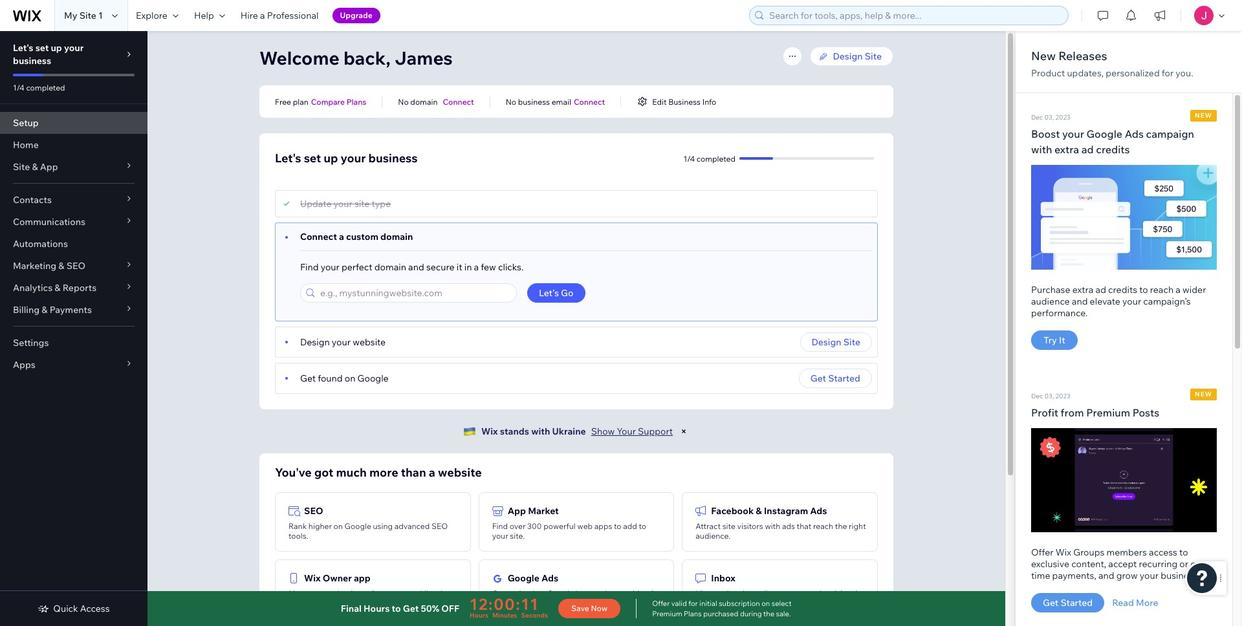 Task type: describe. For each thing, give the bounding box(es) containing it.
new
[[1032, 49, 1057, 63]]

from inside manage your business from your mobile, chat with visitors & more.
[[371, 589, 389, 599]]

let's inside "let's set up your business"
[[13, 42, 33, 54]]

app inside 'popup button'
[[40, 161, 58, 173]]

domain for perfect
[[375, 262, 407, 273]]

& for facebook
[[756, 506, 762, 517]]

final
[[341, 603, 362, 615]]

the inside offer valid for initial subscription on select premium plans purchased during the sale.
[[764, 610, 775, 619]]

a right the in
[[474, 262, 479, 273]]

releases
[[1059, 49, 1108, 63]]

welcome
[[260, 47, 340, 69]]

your right update
[[334, 198, 353, 210]]

design site inside design site button
[[812, 337, 861, 348]]

0 horizontal spatial connect
[[300, 231, 337, 243]]

final hours to get 50% off
[[341, 603, 460, 615]]

1 horizontal spatial connect
[[443, 97, 474, 106]]

with inside attract site visitors with ads that reach the right audience.
[[765, 522, 781, 532]]

you.
[[1177, 67, 1194, 79]]

google up noticed
[[508, 573, 540, 585]]

minutes
[[493, 612, 518, 620]]

searching
[[614, 589, 649, 599]]

get noticed on google by people searching for what your business offers.
[[492, 589, 661, 609]]

started for get started button
[[829, 373, 861, 385]]

google for get noticed on google by people searching for what your business offers.
[[548, 589, 574, 599]]

to inside the offer wix groups members access to exclusive content, accept recurring or one- time payments, and grow your business.
[[1180, 547, 1189, 559]]

design your website
[[300, 337, 386, 348]]

purchase
[[1032, 284, 1071, 296]]

audience
[[1032, 296, 1071, 307]]

03, for boost
[[1045, 113, 1055, 122]]

03, for profit
[[1045, 392, 1055, 400]]

get inside button
[[811, 373, 827, 385]]

email
[[552, 97, 572, 106]]

new for profit from premium posts
[[1196, 390, 1213, 398]]

site & app button
[[0, 156, 148, 178]]

google for get found on google
[[358, 373, 389, 385]]

business inside "let's set up your business"
[[13, 55, 51, 67]]

ads
[[783, 522, 796, 532]]

a right than
[[429, 465, 436, 480]]

analytics & reports
[[13, 282, 97, 294]]

save
[[572, 604, 590, 614]]

free plan compare plans
[[275, 97, 367, 106]]

1 horizontal spatial 1/4
[[684, 154, 695, 163]]

1/4 completed inside sidebar element
[[13, 83, 65, 93]]

chat inside manage your business from your mobile, chat with visitors & more.
[[437, 589, 453, 599]]

get found on google
[[300, 373, 389, 385]]

and up offer valid for initial subscription on select premium plans purchased during the sale.
[[716, 589, 729, 599]]

it
[[1060, 334, 1066, 346]]

site inside 'popup button'
[[13, 161, 30, 173]]

facebook
[[712, 506, 754, 517]]

members
[[1107, 547, 1148, 559]]

activity
[[824, 589, 850, 599]]

go
[[561, 287, 574, 299]]

300
[[528, 522, 542, 532]]

1 vertical spatial app
[[508, 506, 526, 517]]

sidebar element
[[0, 31, 148, 627]]

offer for offer valid for initial subscription on select premium plans purchased during the sale.
[[653, 599, 670, 609]]

exclusive
[[1032, 559, 1070, 570]]

edit
[[653, 97, 667, 106]]

your up get found on google
[[332, 337, 351, 348]]

your inside get noticed on google by people searching for what your business offers.
[[512, 599, 528, 609]]

offer wix groups members access to exclusive content, accept recurring or one- time payments, and grow your business.
[[1032, 547, 1210, 582]]

1 horizontal spatial 1/4 completed
[[684, 154, 736, 163]]

compare
[[311, 97, 345, 106]]

access
[[1150, 547, 1178, 559]]

marketing & seo button
[[0, 255, 148, 277]]

dec 03, 2023 for profit
[[1032, 392, 1071, 400]]

upgrade
[[340, 10, 373, 20]]

plans inside offer valid for initial subscription on select premium plans purchased during the sale.
[[684, 610, 702, 619]]

contacts button
[[0, 189, 148, 211]]

hours for final
[[364, 603, 390, 615]]

manage
[[289, 589, 318, 599]]

elevate
[[1091, 296, 1121, 307]]

find for find your perfect domain and secure it in a few clicks.
[[300, 262, 319, 273]]

it
[[457, 262, 463, 273]]

get started button
[[799, 369, 873, 388]]

a right hire
[[260, 10, 265, 21]]

boost your google ads campaign with extra ad credits
[[1032, 128, 1195, 156]]

reach inside attract site visitors with ads that reach the right audience.
[[814, 522, 834, 532]]

design site inside design site link
[[834, 50, 882, 62]]

dec 03, 2023 for boost
[[1032, 113, 1071, 122]]

got
[[315, 465, 334, 480]]

1 horizontal spatial let's set up your business
[[275, 151, 418, 166]]

app
[[354, 573, 371, 585]]

update
[[300, 198, 332, 210]]

for inside new releases product updates, personalized for you.
[[1163, 67, 1174, 79]]

2 vertical spatial ads
[[542, 573, 559, 585]]

0 vertical spatial site
[[355, 198, 370, 210]]

premium inside offer valid for initial subscription on select premium plans purchased during the sale.
[[653, 610, 683, 619]]

dec for boost
[[1032, 113, 1044, 122]]

your up "final hours to get 50% off" on the left bottom of page
[[390, 589, 407, 599]]

more
[[1137, 598, 1159, 609]]

0 horizontal spatial website
[[353, 337, 386, 348]]

2 horizontal spatial connect
[[574, 97, 605, 106]]

ad inside purchase extra ad credits to reach a wider audience and elevate your campaign's performance.
[[1096, 284, 1107, 296]]

inbox
[[712, 573, 736, 585]]

upgrade button
[[332, 8, 381, 23]]

professional
[[267, 10, 319, 21]]

plan
[[293, 97, 309, 106]]

& for site
[[32, 161, 38, 173]]

during
[[741, 610, 762, 619]]

domain for custom
[[381, 231, 413, 243]]

get left found
[[300, 373, 316, 385]]

purchase extra ad credits to reach a wider audience and elevate your campaign's performance.
[[1032, 284, 1207, 319]]

& for billing
[[42, 304, 48, 316]]

billing
[[13, 304, 40, 316]]

explore
[[136, 10, 168, 21]]

with inside manage your business from your mobile, chat with visitors & more.
[[289, 599, 304, 609]]

0 vertical spatial premium
[[1087, 406, 1131, 419]]

personalized
[[1107, 67, 1161, 79]]

and left secure
[[409, 262, 425, 273]]

seo inside rank higher on google using advanced seo tools.
[[432, 522, 448, 532]]

12:00:10 hours minutes seconds
[[470, 595, 548, 620]]

& for marketing
[[58, 260, 64, 272]]

50%
[[421, 603, 440, 615]]

clicks.
[[498, 262, 524, 273]]

using
[[373, 522, 393, 532]]

1 vertical spatial completed
[[697, 154, 736, 163]]

my site 1
[[64, 10, 103, 21]]

ads for instagram
[[811, 506, 828, 517]]

what
[[492, 599, 510, 609]]

market
[[528, 506, 559, 517]]

back,
[[344, 47, 391, 69]]

secure
[[427, 262, 455, 273]]

free
[[275, 97, 291, 106]]

1 vertical spatial let's
[[275, 151, 301, 166]]

connect link for no domain connect
[[443, 96, 474, 107]]

offer valid for initial subscription on select premium plans purchased during the sale.
[[653, 599, 792, 619]]

Search for tools, apps, help & more... field
[[766, 6, 1065, 25]]

wix for wix owner app
[[304, 573, 321, 585]]

manage your business from your mobile, chat with visitors & more.
[[289, 589, 453, 609]]

with inside boost your google ads campaign with extra ad credits
[[1032, 143, 1053, 156]]

james
[[395, 47, 453, 69]]

1 horizontal spatial website
[[438, 465, 482, 480]]

and inside the offer wix groups members access to exclusive content, accept recurring or one- time payments, and grow your business.
[[1099, 570, 1115, 582]]

save now button
[[559, 599, 621, 619]]

completed inside sidebar element
[[26, 83, 65, 93]]

advanced
[[395, 522, 430, 532]]

now
[[591, 604, 608, 614]]

web
[[578, 522, 593, 532]]

business up type
[[369, 151, 418, 166]]

connect link for no business email connect
[[574, 96, 605, 107]]

get down mobile,
[[403, 603, 419, 615]]

business left email
[[518, 97, 550, 106]]

business.
[[1162, 570, 1201, 582]]

your down owner
[[320, 589, 336, 599]]

to right add
[[639, 522, 647, 532]]

extra inside purchase extra ad credits to reach a wider audience and elevate your campaign's performance.
[[1073, 284, 1094, 296]]

0 vertical spatial domain
[[411, 97, 438, 106]]

noticed
[[508, 589, 535, 599]]

get started for get started button
[[811, 373, 861, 385]]

business inside manage your business from your mobile, chat with visitors & more.
[[338, 589, 370, 599]]

1 vertical spatial set
[[304, 151, 321, 166]]

a inside purchase extra ad credits to reach a wider audience and elevate your campaign's performance.
[[1177, 284, 1181, 296]]

on for higher
[[334, 522, 343, 532]]

boost
[[1032, 128, 1061, 140]]

let's set up your business inside sidebar element
[[13, 42, 84, 67]]

that
[[797, 522, 812, 532]]

apps button
[[0, 354, 148, 376]]

and left activity
[[808, 589, 822, 599]]

over
[[510, 522, 526, 532]]

hours for 12:00:10
[[470, 612, 489, 620]]

site down search for tools, apps, help & more... field
[[865, 50, 882, 62]]

purchased
[[704, 610, 739, 619]]

more. inside manage your business from your mobile, chat with visitors & more.
[[340, 599, 361, 609]]



Task type: vqa. For each thing, say whether or not it's contained in the screenshot.
Google Ads
yes



Task type: locate. For each thing, give the bounding box(es) containing it.
hours
[[364, 603, 390, 615], [470, 612, 489, 620]]

chat
[[437, 589, 453, 599], [719, 599, 735, 609]]

on inside rank higher on google using advanced seo tools.
[[334, 522, 343, 532]]

let's go
[[539, 287, 574, 299]]

0 vertical spatial credits
[[1097, 143, 1131, 156]]

1 vertical spatial extra
[[1073, 284, 1094, 296]]

from right profit
[[1061, 406, 1085, 419]]

& left the 'final'
[[334, 599, 339, 609]]

1 vertical spatial dec
[[1032, 392, 1044, 400]]

0 vertical spatial the
[[836, 522, 848, 532]]

updates,
[[1068, 67, 1105, 79]]

communications button
[[0, 211, 148, 233]]

1/4 down the business
[[684, 154, 695, 163]]

0 vertical spatial visitors
[[738, 522, 764, 532]]

extra inside boost your google ads campaign with extra ad credits
[[1055, 143, 1080, 156]]

1 vertical spatial reach
[[814, 522, 834, 532]]

grow
[[1117, 570, 1139, 582]]

wix inside the offer wix groups members access to exclusive content, accept recurring or one- time payments, and grow your business.
[[1056, 547, 1072, 559]]

custom
[[346, 231, 379, 243]]

1 vertical spatial 03,
[[1045, 392, 1055, 400]]

2 new from the top
[[1196, 390, 1213, 398]]

in
[[465, 262, 472, 273]]

0 horizontal spatial 1/4
[[13, 83, 24, 93]]

no left email
[[506, 97, 517, 106]]

0 horizontal spatial 1/4 completed
[[13, 83, 65, 93]]

google right the boost
[[1087, 128, 1123, 140]]

reach left 'wider'
[[1151, 284, 1175, 296]]

0 horizontal spatial site
[[355, 198, 370, 210]]

with right "stands"
[[532, 426, 550, 438]]

0 horizontal spatial the
[[764, 610, 775, 619]]

1 vertical spatial ads
[[811, 506, 828, 517]]

1
[[98, 10, 103, 21]]

to left add
[[614, 522, 622, 532]]

site up get started button
[[844, 337, 861, 348]]

1 horizontal spatial ads
[[811, 506, 828, 517]]

2 horizontal spatial wix
[[1056, 547, 1072, 559]]

no for no business email
[[506, 97, 517, 106]]

seconds
[[521, 612, 548, 620]]

design site button
[[801, 333, 873, 352]]

site inside attract site visitors with ads that reach the right audience.
[[723, 522, 736, 532]]

connect a custom domain
[[300, 231, 413, 243]]

no domain connect
[[398, 97, 474, 106]]

0 vertical spatial up
[[51, 42, 62, 54]]

1 no from the left
[[398, 97, 409, 106]]

1 horizontal spatial reach
[[1151, 284, 1175, 296]]

& for analytics
[[55, 282, 61, 294]]

1 vertical spatial premium
[[653, 610, 683, 619]]

hire
[[241, 10, 258, 21]]

business
[[669, 97, 701, 106]]

e.g., mystunningwebsite.com field
[[317, 284, 513, 302]]

1 vertical spatial from
[[371, 589, 389, 599]]

google left by on the bottom left of page
[[548, 589, 574, 599]]

messages
[[770, 589, 807, 599]]

your right 'elevate'
[[1123, 296, 1142, 307]]

recurring
[[1140, 559, 1178, 570]]

get down time
[[1044, 598, 1059, 609]]

0 vertical spatial from
[[1061, 406, 1085, 419]]

completed down info at the top of the page
[[697, 154, 736, 163]]

setup link
[[0, 112, 148, 134]]

connect down james
[[443, 97, 474, 106]]

google inside get noticed on google by people searching for what your business offers.
[[548, 589, 574, 599]]

1 horizontal spatial premium
[[1087, 406, 1131, 419]]

0 vertical spatial 03,
[[1045, 113, 1055, 122]]

new for boost your google ads campaign with extra ad credits
[[1196, 111, 1213, 120]]

wider
[[1183, 284, 1207, 296]]

ads for google
[[1126, 128, 1145, 140]]

a left the custom
[[339, 231, 344, 243]]

started down payments,
[[1061, 598, 1094, 609]]

info
[[703, 97, 717, 106]]

1 horizontal spatial more.
[[744, 599, 764, 609]]

completed
[[26, 83, 65, 93], [697, 154, 736, 163]]

google inside rank higher on google using advanced seo tools.
[[345, 522, 372, 532]]

design inside button
[[812, 337, 842, 348]]

0 vertical spatial set
[[35, 42, 49, 54]]

for
[[1163, 67, 1174, 79], [651, 589, 661, 599], [689, 599, 698, 609]]

and left 'elevate'
[[1073, 296, 1089, 307]]

a left 'wider'
[[1177, 284, 1181, 296]]

offers.
[[563, 599, 586, 609]]

on down the google ads on the left
[[537, 589, 546, 599]]

site & app
[[13, 161, 58, 173]]

your inside sidebar element
[[64, 42, 84, 54]]

your inside purchase extra ad credits to reach a wider audience and elevate your campaign's performance.
[[1123, 296, 1142, 307]]

hours left minutes on the bottom
[[470, 612, 489, 620]]

for inside get noticed on google by people searching for what your business offers.
[[651, 589, 661, 599]]

1 more. from the left
[[340, 599, 361, 609]]

extra down the boost
[[1055, 143, 1080, 156]]

1 vertical spatial 1/4 completed
[[684, 154, 736, 163]]

and left 'grow'
[[1099, 570, 1115, 582]]

reach right that
[[814, 522, 834, 532]]

2023 up profit
[[1056, 392, 1071, 400]]

website up get found on google
[[353, 337, 386, 348]]

1 horizontal spatial the
[[836, 522, 848, 532]]

0 horizontal spatial plans
[[347, 97, 367, 106]]

chat inside view and reply to all messages and activity via email, chat & more.
[[719, 599, 735, 609]]

& inside manage your business from your mobile, chat with visitors & more.
[[334, 599, 339, 609]]

with left the 'final'
[[289, 599, 304, 609]]

1 vertical spatial offer
[[653, 599, 670, 609]]

0 vertical spatial wix
[[482, 426, 498, 438]]

& right facebook at bottom right
[[756, 506, 762, 517]]

google ads
[[508, 573, 559, 585]]

premium left posts
[[1087, 406, 1131, 419]]

find left over
[[492, 522, 508, 532]]

0 vertical spatial offer
[[1032, 547, 1054, 559]]

1 vertical spatial up
[[324, 151, 338, 166]]

product
[[1032, 67, 1066, 79]]

your up update your site type
[[341, 151, 366, 166]]

1 horizontal spatial seo
[[304, 506, 323, 517]]

1 03, from the top
[[1045, 113, 1055, 122]]

2 2023 from the top
[[1056, 392, 1071, 400]]

on right found
[[345, 373, 356, 385]]

find for find over 300 powerful web apps to add to your site.
[[492, 522, 508, 532]]

dec for profit
[[1032, 392, 1044, 400]]

dec 03, 2023 up the boost
[[1032, 113, 1071, 122]]

the inside attract site visitors with ads that reach the right audience.
[[836, 522, 848, 532]]

site
[[79, 10, 96, 21], [865, 50, 882, 62], [13, 161, 30, 173], [844, 337, 861, 348]]

2 horizontal spatial ads
[[1126, 128, 1145, 140]]

2 horizontal spatial let's
[[539, 287, 559, 299]]

business up setup
[[13, 55, 51, 67]]

to inside view and reply to all messages and activity via email, chat & more.
[[751, 589, 758, 599]]

& inside view and reply to all messages and activity via email, chat & more.
[[737, 599, 742, 609]]

the left right
[[836, 522, 848, 532]]

0 vertical spatial get started
[[811, 373, 861, 385]]

1 vertical spatial 2023
[[1056, 392, 1071, 400]]

2 dec from the top
[[1032, 392, 1044, 400]]

premium
[[1087, 406, 1131, 419], [653, 610, 683, 619]]

your left "perfect"
[[321, 262, 340, 273]]

your left site.
[[492, 532, 509, 541]]

0 horizontal spatial app
[[40, 161, 58, 173]]

1 vertical spatial design site
[[812, 337, 861, 348]]

find inside find over 300 powerful web apps to add to your site.
[[492, 522, 508, 532]]

view and reply to all messages and activity via email, chat & more.
[[696, 589, 862, 609]]

ukraine
[[552, 426, 586, 438]]

0 horizontal spatial for
[[651, 589, 661, 599]]

website
[[353, 337, 386, 348], [438, 465, 482, 480]]

1 horizontal spatial no
[[506, 97, 517, 106]]

1 horizontal spatial up
[[324, 151, 338, 166]]

domain up find your perfect domain and secure it in a few clicks.
[[381, 231, 413, 243]]

2 horizontal spatial for
[[1163, 67, 1174, 79]]

1 horizontal spatial hours
[[470, 612, 489, 620]]

business inside get noticed on google by people searching for what your business offers.
[[530, 599, 562, 609]]

2 vertical spatial let's
[[539, 287, 559, 299]]

& inside 'popup button'
[[32, 161, 38, 173]]

1 vertical spatial find
[[492, 522, 508, 532]]

on inside offer valid for initial subscription on select premium plans purchased during the sale.
[[762, 599, 771, 609]]

0 horizontal spatial ads
[[542, 573, 559, 585]]

your right the boost
[[1063, 128, 1085, 140]]

more. up during
[[744, 599, 764, 609]]

0 vertical spatial dec
[[1032, 113, 1044, 122]]

& right billing
[[42, 304, 48, 316]]

the left sale.
[[764, 610, 775, 619]]

more
[[370, 465, 399, 480]]

0 horizontal spatial from
[[371, 589, 389, 599]]

find left "perfect"
[[300, 262, 319, 273]]

and inside purchase extra ad credits to reach a wider audience and elevate your campaign's performance.
[[1073, 296, 1089, 307]]

plans right compare
[[347, 97, 367, 106]]

visitors inside manage your business from your mobile, chat with visitors & more.
[[306, 599, 332, 609]]

reach inside purchase extra ad credits to reach a wider audience and elevate your campaign's performance.
[[1151, 284, 1175, 296]]

your
[[64, 42, 84, 54], [1063, 128, 1085, 140], [341, 151, 366, 166], [334, 198, 353, 210], [321, 262, 340, 273], [1123, 296, 1142, 307], [332, 337, 351, 348], [492, 532, 509, 541], [1141, 570, 1159, 582], [320, 589, 336, 599], [390, 589, 407, 599], [512, 599, 528, 609]]

domain down james
[[411, 97, 438, 106]]

seo inside popup button
[[66, 260, 86, 272]]

1 vertical spatial get started
[[1044, 598, 1094, 609]]

started for get started link
[[1061, 598, 1094, 609]]

2 vertical spatial for
[[689, 599, 698, 609]]

0 vertical spatial website
[[353, 337, 386, 348]]

credits inside boost your google ads campaign with extra ad credits
[[1097, 143, 1131, 156]]

campaign
[[1147, 128, 1195, 140]]

1 vertical spatial website
[[438, 465, 482, 480]]

0 horizontal spatial let's
[[13, 42, 33, 54]]

site inside button
[[844, 337, 861, 348]]

facebook & instagram ads
[[712, 506, 828, 517]]

save now
[[572, 604, 608, 614]]

dec 03, 2023
[[1032, 113, 1071, 122], [1032, 392, 1071, 400]]

google left using at the bottom left of page
[[345, 522, 372, 532]]

2023 up the boost
[[1056, 113, 1071, 122]]

1 vertical spatial let's set up your business
[[275, 151, 418, 166]]

1/4 completed down info at the top of the page
[[684, 154, 736, 163]]

read more
[[1113, 598, 1159, 609]]

1 vertical spatial domain
[[381, 231, 413, 243]]

visitors down facebook at bottom right
[[738, 522, 764, 532]]

0 horizontal spatial get started
[[811, 373, 861, 385]]

on for noticed
[[537, 589, 546, 599]]

1 horizontal spatial site
[[723, 522, 736, 532]]

design
[[834, 50, 863, 62], [300, 337, 330, 348], [812, 337, 842, 348]]

1 horizontal spatial set
[[304, 151, 321, 166]]

to inside purchase extra ad credits to reach a wider audience and elevate your campaign's performance.
[[1140, 284, 1149, 296]]

on for found
[[345, 373, 356, 385]]

up inside sidebar element
[[51, 42, 62, 54]]

1/4 completed up setup
[[13, 83, 65, 93]]

extra right "purchase"
[[1073, 284, 1094, 296]]

1 dec 03, 2023 from the top
[[1032, 113, 1071, 122]]

perfect
[[342, 262, 373, 273]]

1 vertical spatial 1/4
[[684, 154, 695, 163]]

to left all
[[751, 589, 758, 599]]

website right than
[[438, 465, 482, 480]]

offer for offer wix groups members access to exclusive content, accept recurring or one- time payments, and grow your business.
[[1032, 547, 1054, 559]]

0 vertical spatial dec 03, 2023
[[1032, 113, 1071, 122]]

get started inside get started link
[[1044, 598, 1094, 609]]

hours inside 12:00:10 hours minutes seconds
[[470, 612, 489, 620]]

1 vertical spatial plans
[[684, 610, 702, 619]]

on right higher
[[334, 522, 343, 532]]

0 vertical spatial new
[[1196, 111, 1213, 120]]

business up the seconds
[[530, 599, 562, 609]]

1 connect link from the left
[[443, 96, 474, 107]]

0 vertical spatial extra
[[1055, 143, 1080, 156]]

marketing
[[13, 260, 56, 272]]

get started for get started link
[[1044, 598, 1094, 609]]

0 horizontal spatial visitors
[[306, 599, 332, 609]]

offer inside the offer wix groups members access to exclusive content, accept recurring or one- time payments, and grow your business.
[[1032, 547, 1054, 559]]

& inside popup button
[[58, 260, 64, 272]]

update your site type
[[300, 198, 391, 210]]

wix up the manage
[[304, 573, 321, 585]]

reach
[[1151, 284, 1175, 296], [814, 522, 834, 532]]

2023 for your
[[1056, 113, 1071, 122]]

seo up higher
[[304, 506, 323, 517]]

offer inside offer valid for initial subscription on select premium plans purchased during the sale.
[[653, 599, 670, 609]]

1 vertical spatial started
[[1061, 598, 1094, 609]]

dec up the boost
[[1032, 113, 1044, 122]]

quick access
[[53, 603, 110, 615]]

2 03, from the top
[[1045, 392, 1055, 400]]

0 vertical spatial let's
[[13, 42, 33, 54]]

quick
[[53, 603, 78, 615]]

let's set up your business up update your site type
[[275, 151, 418, 166]]

access
[[80, 603, 110, 615]]

ads up that
[[811, 506, 828, 517]]

1/4 inside sidebar element
[[13, 83, 24, 93]]

credits inside purchase extra ad credits to reach a wider audience and elevate your campaign's performance.
[[1109, 284, 1138, 296]]

ads inside boost your google ads campaign with extra ad credits
[[1126, 128, 1145, 140]]

visitors inside attract site visitors with ads that reach the right audience.
[[738, 522, 764, 532]]

started
[[829, 373, 861, 385], [1061, 598, 1094, 609]]

1 vertical spatial seo
[[304, 506, 323, 517]]

0 vertical spatial 1/4 completed
[[13, 83, 65, 93]]

edit business info
[[653, 97, 717, 106]]

profit from premium posts
[[1032, 406, 1160, 419]]

0 vertical spatial design site
[[834, 50, 882, 62]]

wix for wix stands with ukraine show your support
[[482, 426, 498, 438]]

premium down valid
[[653, 610, 683, 619]]

2 more. from the left
[[744, 599, 764, 609]]

business
[[13, 55, 51, 67], [518, 97, 550, 106], [369, 151, 418, 166], [338, 589, 370, 599], [530, 599, 562, 609]]

0 vertical spatial plans
[[347, 97, 367, 106]]

offer left valid
[[653, 599, 670, 609]]

0 vertical spatial let's set up your business
[[13, 42, 84, 67]]

1 horizontal spatial app
[[508, 506, 526, 517]]

your down my
[[64, 42, 84, 54]]

no for no domain
[[398, 97, 409, 106]]

let's
[[13, 42, 33, 54], [275, 151, 301, 166], [539, 287, 559, 299]]

communications
[[13, 216, 85, 228]]

get
[[300, 373, 316, 385], [811, 373, 827, 385], [492, 589, 506, 599], [1044, 598, 1059, 609], [403, 603, 419, 615]]

you've
[[275, 465, 312, 480]]

app down home link
[[40, 161, 58, 173]]

few
[[481, 262, 496, 273]]

app up over
[[508, 506, 526, 517]]

rank
[[289, 522, 307, 532]]

to left 50%
[[392, 603, 401, 615]]

select
[[772, 599, 792, 609]]

0 horizontal spatial no
[[398, 97, 409, 106]]

started inside get started button
[[829, 373, 861, 385]]

1 horizontal spatial started
[[1061, 598, 1094, 609]]

extra
[[1055, 143, 1080, 156], [1073, 284, 1094, 296]]

1 vertical spatial ad
[[1096, 284, 1107, 296]]

wix left "stands"
[[482, 426, 498, 438]]

get started inside get started button
[[811, 373, 861, 385]]

0 vertical spatial completed
[[26, 83, 65, 93]]

domain right "perfect"
[[375, 262, 407, 273]]

2023 for from
[[1056, 392, 1071, 400]]

wix stands with ukraine show your support
[[482, 426, 673, 438]]

chat up purchased at right
[[719, 599, 735, 609]]

1 horizontal spatial ad
[[1096, 284, 1107, 296]]

1 2023 from the top
[[1056, 113, 1071, 122]]

analytics
[[13, 282, 53, 294]]

started down design site button
[[829, 373, 861, 385]]

ads left campaign
[[1126, 128, 1145, 140]]

1 horizontal spatial chat
[[719, 599, 735, 609]]

2 vertical spatial seo
[[432, 522, 448, 532]]

1 horizontal spatial offer
[[1032, 547, 1054, 559]]

1 vertical spatial new
[[1196, 390, 1213, 398]]

1 horizontal spatial wix
[[482, 426, 498, 438]]

set inside sidebar element
[[35, 42, 49, 54]]

seo right advanced
[[432, 522, 448, 532]]

1 horizontal spatial let's
[[275, 151, 301, 166]]

from up "final hours to get 50% off" on the left bottom of page
[[371, 589, 389, 599]]

for inside offer valid for initial subscription on select premium plans purchased during the sale.
[[689, 599, 698, 609]]

2 connect link from the left
[[574, 96, 605, 107]]

no business email connect
[[506, 97, 605, 106]]

2 dec 03, 2023 from the top
[[1032, 392, 1071, 400]]

offer up time
[[1032, 547, 1054, 559]]

0 horizontal spatial completed
[[26, 83, 65, 93]]

plans down valid
[[684, 610, 702, 619]]

get inside get noticed on google by people searching for what your business offers.
[[492, 589, 506, 599]]

& down home in the left top of the page
[[32, 161, 38, 173]]

ads up get noticed on google by people searching for what your business offers.
[[542, 573, 559, 585]]

ad inside boost your google ads campaign with extra ad credits
[[1082, 143, 1095, 156]]

found
[[318, 373, 343, 385]]

get started down payments,
[[1044, 598, 1094, 609]]

on inside get noticed on google by people searching for what your business offers.
[[537, 589, 546, 599]]

let's inside button
[[539, 287, 559, 299]]

started inside get started link
[[1061, 598, 1094, 609]]

1 vertical spatial dec 03, 2023
[[1032, 392, 1071, 400]]

owner
[[323, 573, 352, 585]]

with down facebook & instagram ads
[[765, 522, 781, 532]]

your inside boost your google ads campaign with extra ad credits
[[1063, 128, 1085, 140]]

1 new from the top
[[1196, 111, 1213, 120]]

03, up the boost
[[1045, 113, 1055, 122]]

google right found
[[358, 373, 389, 385]]

1/4 up setup
[[13, 83, 24, 93]]

google for rank higher on google using advanced seo tools.
[[345, 522, 372, 532]]

read
[[1113, 598, 1135, 609]]

higher
[[309, 522, 332, 532]]

to left one- on the right of page
[[1180, 547, 1189, 559]]

1 horizontal spatial from
[[1061, 406, 1085, 419]]

0 horizontal spatial wix
[[304, 573, 321, 585]]

your inside the offer wix groups members access to exclusive content, accept recurring or one- time payments, and grow your business.
[[1141, 570, 1159, 582]]

2 vertical spatial domain
[[375, 262, 407, 273]]

to right 'elevate'
[[1140, 284, 1149, 296]]

1 horizontal spatial plans
[[684, 610, 702, 619]]

2 vertical spatial wix
[[304, 573, 321, 585]]

more. inside view and reply to all messages and activity via email, chat & more.
[[744, 599, 764, 609]]

ads
[[1126, 128, 1145, 140], [811, 506, 828, 517], [542, 573, 559, 585]]

compare plans link
[[311, 96, 367, 107]]

let's go button
[[528, 284, 586, 303]]

03,
[[1045, 113, 1055, 122], [1045, 392, 1055, 400]]

site left 1
[[79, 10, 96, 21]]

&
[[32, 161, 38, 173], [58, 260, 64, 272], [55, 282, 61, 294], [42, 304, 48, 316], [756, 506, 762, 517], [334, 599, 339, 609], [737, 599, 742, 609]]

2 horizontal spatial seo
[[432, 522, 448, 532]]

site down home in the left top of the page
[[13, 161, 30, 173]]

email,
[[696, 599, 718, 609]]

business up the 'final'
[[338, 589, 370, 599]]

new releases product updates, personalized for you.
[[1032, 49, 1194, 79]]

0 horizontal spatial set
[[35, 42, 49, 54]]

all
[[760, 589, 768, 599]]

dec 03, 2023 up profit
[[1032, 392, 1071, 400]]

and
[[409, 262, 425, 273], [1073, 296, 1089, 307], [1099, 570, 1115, 582], [716, 589, 729, 599], [808, 589, 822, 599]]

0 vertical spatial 1/4
[[13, 83, 24, 93]]

billing & payments
[[13, 304, 92, 316]]

0 horizontal spatial connect link
[[443, 96, 474, 107]]

1 dec from the top
[[1032, 113, 1044, 122]]

your inside find over 300 powerful web apps to add to your site.
[[492, 532, 509, 541]]

google inside boost your google ads campaign with extra ad credits
[[1087, 128, 1123, 140]]

0 horizontal spatial chat
[[437, 589, 453, 599]]

find your perfect domain and secure it in a few clicks.
[[300, 262, 524, 273]]

no down james
[[398, 97, 409, 106]]

0 vertical spatial 2023
[[1056, 113, 1071, 122]]

visitors down owner
[[306, 599, 332, 609]]

or
[[1180, 559, 1189, 570]]

hours right the 'final'
[[364, 603, 390, 615]]

2 no from the left
[[506, 97, 517, 106]]

settings
[[13, 337, 49, 349]]



